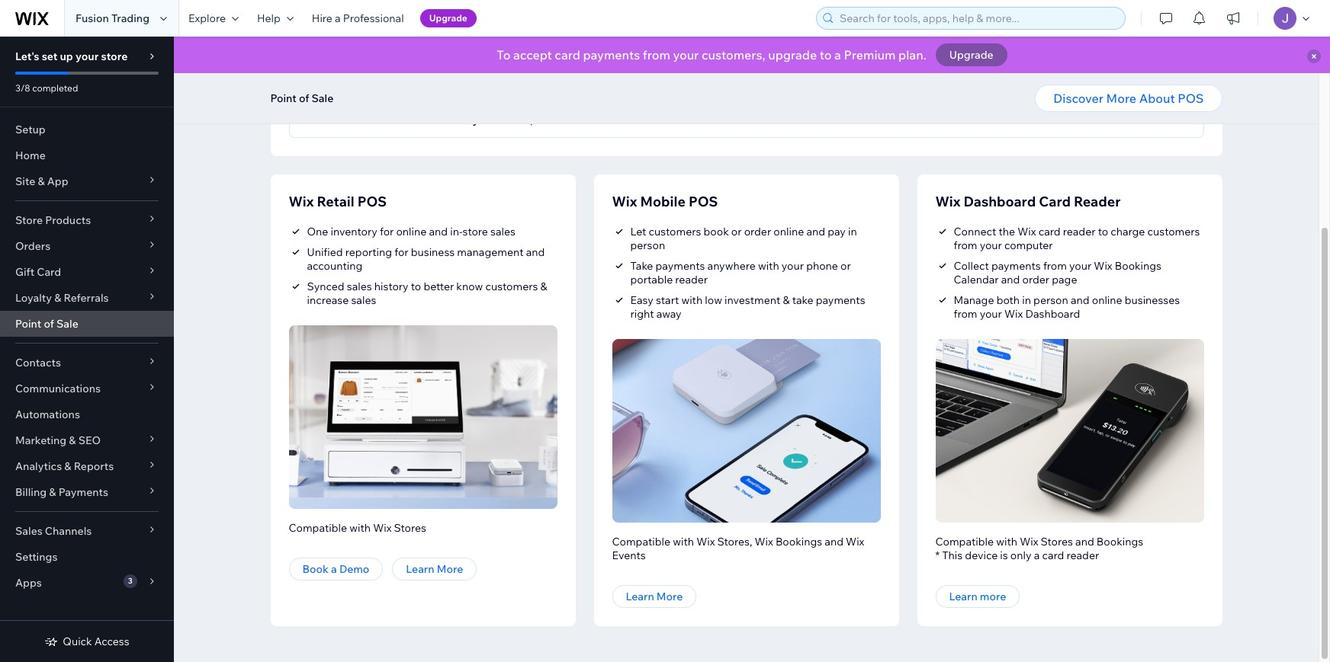 Task type: vqa. For each thing, say whether or not it's contained in the screenshot.
store to the left
yes



Task type: describe. For each thing, give the bounding box(es) containing it.
your down calendar
[[980, 307, 1002, 321]]

sale for point of sale link
[[56, 317, 78, 331]]

loyalty & referrals button
[[0, 285, 174, 311]]

communications button
[[0, 376, 174, 402]]

channels
[[45, 525, 92, 539]]

your down reader
[[1070, 259, 1092, 273]]

accounting
[[307, 259, 363, 273]]

from down computer
[[1044, 259, 1067, 273]]

point for point of sale button
[[270, 92, 297, 105]]

online inside let customers book or order online and pay in person take payments anywhere with your phone or portable reader easy start with low investment & take payments right away
[[774, 225, 804, 239]]

a for connect a card reader to your retail, mobile or dashboard pos
[[379, 111, 386, 127]]

one inventory for online and in-store sales unified reporting for business management and accounting synced sales history to better know customers & increase sales
[[307, 225, 547, 307]]

your inside let customers book or order online and pay in person take payments anywhere with your phone or portable reader easy start with low investment & take payments right away
[[782, 259, 804, 273]]

payments up "start"
[[656, 259, 705, 273]]

store products button
[[0, 208, 174, 233]]

gift card button
[[0, 259, 174, 285]]

site & app button
[[0, 169, 174, 195]]

payments down to
[[506, 64, 563, 79]]

& for reports
[[64, 460, 71, 474]]

sales channels
[[15, 525, 92, 539]]

home
[[15, 149, 46, 162]]

is
[[1000, 549, 1008, 563]]

Search for tools, apps, help & more... field
[[835, 8, 1121, 29]]

pos up book
[[689, 193, 718, 211]]

payments right take at the top right of page
[[816, 294, 866, 307]]

collect
[[954, 259, 989, 273]]

learn more for the top learn more button
[[406, 563, 463, 576]]

and inside compatible with wix stores, wix bookings and wix events
[[825, 535, 844, 549]]

card inside alert
[[555, 47, 581, 63]]

referrals
[[64, 291, 109, 305]]

premium
[[844, 47, 896, 63]]

a for book a demo
[[331, 563, 337, 576]]

pos right order
[[364, 64, 390, 79]]

person inside connect the wix card reader to charge customers from your computer collect payments from your wix bookings calendar and order page manage both in person and online businesses from your wix dashboard
[[1034, 294, 1069, 307]]

only
[[1011, 549, 1032, 563]]

from down calendar
[[954, 307, 978, 321]]

let customers book or order online and pay in person take payments anywhere with your phone or portable reader easy start with low investment & take payments right away
[[631, 225, 866, 321]]

mobile
[[536, 111, 576, 127]]

pos up inventory
[[358, 193, 387, 211]]

gift card
[[15, 265, 61, 279]]

settings link
[[0, 545, 174, 571]]

to inside connect the wix card reader to charge customers from your computer collect payments from your wix bookings calendar and order page manage both in person and online businesses from your wix dashboard
[[1098, 225, 1109, 239]]

book a demo
[[302, 563, 370, 576]]

manage
[[954, 294, 994, 307]]

2 .
[[303, 64, 313, 79]]

point of sale for point of sale button
[[270, 92, 334, 105]]

device
[[965, 549, 998, 563]]

with up demo at bottom
[[350, 522, 371, 535]]

anywhere
[[708, 259, 756, 273]]

management
[[457, 246, 524, 259]]

0 horizontal spatial for
[[380, 225, 394, 239]]

& inside one inventory for online and in-store sales unified reporting for business management and accounting synced sales history to better know customers & increase sales
[[541, 280, 547, 294]]

completed
[[32, 82, 78, 94]]

loyalty & referrals
[[15, 291, 109, 305]]

hire a professional
[[312, 11, 404, 25]]

0 vertical spatial right
[[566, 64, 593, 79]]

one
[[307, 225, 328, 239]]

charge
[[1111, 225, 1145, 239]]

business
[[411, 246, 455, 259]]

of for point of sale link
[[44, 317, 54, 331]]

site
[[15, 175, 35, 188]]

setup
[[15, 123, 46, 137]]

pos right dashboard
[[658, 111, 684, 127]]

1 vertical spatial learn more button
[[612, 586, 697, 609]]

learn more button
[[936, 586, 1020, 609]]

3 for 3 .
[[303, 111, 311, 127]]

billing & payments
[[15, 486, 108, 500]]

learn more
[[949, 590, 1006, 604]]

payments inside alert
[[583, 47, 640, 63]]

products
[[45, 214, 91, 227]]

3/8
[[15, 82, 30, 94]]

or right mobile
[[578, 111, 590, 127]]

settings
[[15, 551, 58, 565]]

payments inside connect the wix card reader to charge customers from your computer collect payments from your wix bookings calendar and order page manage both in person and online businesses from your wix dashboard
[[992, 259, 1041, 273]]

*
[[936, 549, 940, 563]]

sidebar element
[[0, 37, 174, 663]]

more for discover more about pos button
[[1107, 91, 1137, 106]]

discover more about pos button
[[1036, 85, 1223, 112]]

3 for 3
[[128, 577, 133, 587]]

setup link
[[0, 117, 174, 143]]

pay
[[828, 225, 846, 239]]

card inside popup button
[[37, 265, 61, 279]]

0 horizontal spatial away
[[596, 64, 625, 79]]

your inside sidebar element
[[76, 50, 99, 63]]

apps
[[15, 577, 42, 590]]

connect the wix card reader to charge customers from your computer collect payments from your wix bookings calendar and order page manage both in person and online businesses from your wix dashboard
[[954, 225, 1200, 321]]

learn for wix dashboard card reader
[[949, 590, 978, 604]]

let
[[631, 225, 646, 239]]

card inside connect the wix card reader to charge customers from your computer collect payments from your wix bookings calendar and order page manage both in person and online businesses from your wix dashboard
[[1039, 225, 1061, 239]]

upgrade
[[768, 47, 817, 63]]

marketing & seo button
[[0, 428, 174, 454]]

orders button
[[0, 233, 174, 259]]

1 vertical spatial accept
[[464, 64, 503, 79]]

payments
[[58, 486, 108, 500]]

0 horizontal spatial learn
[[406, 563, 435, 576]]

easy
[[631, 294, 654, 307]]

access
[[94, 636, 129, 649]]

reader down hardware
[[417, 111, 455, 127]]

or right book
[[732, 225, 742, 239]]

upgrade inside alert
[[950, 48, 994, 62]]

wix mobile pos
[[612, 193, 718, 211]]

book
[[302, 563, 329, 576]]

portable
[[631, 273, 673, 287]]

away inside let customers book or order online and pay in person take payments anywhere with your phone or portable reader easy start with low investment & take payments right away
[[657, 307, 682, 321]]

0 vertical spatial learn more button
[[392, 558, 477, 581]]

analytics & reports button
[[0, 454, 174, 480]]

store inside sidebar element
[[101, 50, 128, 63]]

better
[[424, 280, 454, 294]]

contacts
[[15, 356, 61, 370]]

compatible with wix stores, wix bookings and wix events
[[612, 535, 865, 563]]

your left retail,
[[472, 111, 498, 127]]

increase
[[307, 294, 349, 307]]

in inside let customers book or order online and pay in person take payments anywhere with your phone or portable reader easy start with low investment & take payments right away
[[848, 225, 857, 239]]

quick
[[63, 636, 92, 649]]

hire a professional link
[[303, 0, 413, 37]]

& for seo
[[69, 434, 76, 448]]

online inside connect the wix card reader to charge customers from your computer collect payments from your wix bookings calendar and order page manage both in person and online businesses from your wix dashboard
[[1092, 294, 1123, 307]]

reader inside let customers book or order online and pay in person take payments anywhere with your phone or portable reader easy start with low investment & take payments right away
[[675, 273, 708, 287]]

stores for pos
[[394, 522, 426, 535]]

wix inside compatible with wix stores and bookings * this device is only a card reader
[[1020, 535, 1039, 549]]

up
[[60, 50, 73, 63]]

home link
[[0, 143, 174, 169]]

customers inside one inventory for online and in-store sales unified reporting for business management and accounting synced sales history to better know customers & increase sales
[[486, 280, 538, 294]]

sales
[[15, 525, 43, 539]]

bookings inside connect the wix card reader to charge customers from your computer collect payments from your wix bookings calendar and order page manage both in person and online businesses from your wix dashboard
[[1115, 259, 1162, 273]]

more
[[980, 590, 1006, 604]]

hardware
[[393, 64, 447, 79]]

calendar
[[954, 273, 999, 287]]

& inside let customers book or order online and pay in person take payments anywhere with your phone or portable reader easy start with low investment & take payments right away
[[783, 294, 790, 307]]

connect for connect a card reader to your retail, mobile or dashboard pos
[[328, 111, 377, 127]]

discover
[[1054, 91, 1104, 106]]

and inside compatible with wix stores and bookings * this device is only a card reader
[[1076, 535, 1095, 549]]

quick access button
[[44, 636, 129, 649]]

set
[[42, 50, 57, 63]]

let's
[[15, 50, 39, 63]]

learn for wix mobile pos
[[626, 590, 654, 604]]

sale for point of sale button
[[312, 92, 334, 105]]

point of sale for point of sale link
[[15, 317, 78, 331]]

book
[[704, 225, 729, 239]]

reporting
[[345, 246, 392, 259]]

more for the top learn more button
[[437, 563, 463, 576]]

with left tap
[[628, 64, 653, 79]]

. for 2
[[310, 64, 313, 79]]

pay
[[694, 64, 714, 79]]

& for app
[[38, 175, 45, 188]]

sales channels button
[[0, 519, 174, 545]]

compatible for dashboard
[[936, 535, 994, 549]]



Task type: locate. For each thing, give the bounding box(es) containing it.
& right "know"
[[541, 280, 547, 294]]

hire
[[312, 11, 333, 25]]

0 vertical spatial of
[[299, 92, 309, 105]]

1 horizontal spatial online
[[774, 225, 804, 239]]

0 horizontal spatial point of sale
[[15, 317, 78, 331]]

& inside the "billing & payments" popup button
[[49, 486, 56, 500]]

card right only
[[1042, 549, 1064, 563]]

pos right about
[[1178, 91, 1204, 106]]

online left businesses
[[1092, 294, 1123, 307]]

2 vertical spatial more
[[657, 590, 683, 604]]

point inside point of sale link
[[15, 317, 41, 331]]

1 horizontal spatial away
[[657, 307, 682, 321]]

0 vertical spatial upgrade button
[[420, 9, 477, 27]]

2 horizontal spatial learn
[[949, 590, 978, 604]]

reader right only
[[1067, 549, 1100, 563]]

your up "pay"
[[673, 47, 699, 63]]

1 vertical spatial order
[[1023, 273, 1050, 287]]

compatible with wix stores and bookings * this device is only a card reader
[[936, 535, 1144, 563]]

history
[[374, 280, 409, 294]]

online inside one inventory for online and in-store sales unified reporting for business management and accounting synced sales history to better know customers & increase sales
[[396, 225, 427, 239]]

& inside analytics & reports popup button
[[64, 460, 71, 474]]

a inside alert
[[835, 47, 841, 63]]

in inside connect the wix card reader to charge customers from your computer collect payments from your wix bookings calendar and order page manage both in person and online businesses from your wix dashboard
[[1022, 294, 1031, 307]]

1 vertical spatial sale
[[56, 317, 78, 331]]

point inside point of sale button
[[270, 92, 297, 105]]

1 horizontal spatial sale
[[312, 92, 334, 105]]

& right billing
[[49, 486, 56, 500]]

explore
[[188, 11, 226, 25]]

reader inside connect the wix card reader to charge customers from your computer collect payments from your wix bookings calendar and order page manage both in person and online businesses from your wix dashboard
[[1063, 225, 1096, 239]]

order
[[744, 225, 771, 239], [1023, 273, 1050, 287]]

0 vertical spatial more
[[1107, 91, 1137, 106]]

1 horizontal spatial compatible
[[612, 535, 671, 549]]

a right only
[[1034, 549, 1040, 563]]

page
[[1052, 273, 1078, 287]]

demo
[[339, 563, 370, 576]]

right up mobile
[[566, 64, 593, 79]]

1 horizontal spatial store
[[463, 225, 488, 239]]

& inside marketing & seo 'popup button'
[[69, 434, 76, 448]]

0 vertical spatial dashboard
[[964, 193, 1036, 211]]

take
[[631, 259, 653, 273]]

sale inside button
[[312, 92, 334, 105]]

0 vertical spatial person
[[631, 239, 665, 253]]

away up dashboard
[[596, 64, 625, 79]]

0 vertical spatial for
[[380, 225, 394, 239]]

bookings inside compatible with wix stores, wix bookings and wix events
[[776, 535, 823, 549]]

help button
[[248, 0, 303, 37]]

person down page
[[1034, 294, 1069, 307]]

pos
[[364, 64, 390, 79], [1178, 91, 1204, 106], [658, 111, 684, 127], [358, 193, 387, 211], [689, 193, 718, 211]]

compatible for retail
[[289, 522, 347, 535]]

to left charge
[[1098, 225, 1109, 239]]

1 horizontal spatial card
[[1039, 193, 1071, 211]]

and
[[429, 225, 448, 239], [807, 225, 825, 239], [526, 246, 545, 259], [1001, 273, 1020, 287], [1071, 294, 1090, 307], [825, 535, 844, 549], [1076, 535, 1095, 549]]

order inside connect the wix card reader to charge customers from your computer collect payments from your wix bookings calendar and order page manage both in person and online businesses from your wix dashboard
[[1023, 273, 1050, 287]]

right inside let customers book or order online and pay in person take payments anywhere with your phone or portable reader easy start with low investment & take payments right away
[[631, 307, 654, 321]]

0 vertical spatial in
[[848, 225, 857, 239]]

1 vertical spatial point
[[15, 317, 41, 331]]

1 horizontal spatial of
[[299, 92, 309, 105]]

accept inside alert
[[513, 47, 552, 63]]

away
[[596, 64, 625, 79], [657, 307, 682, 321]]

compatible inside compatible with wix stores and bookings * this device is only a card reader
[[936, 535, 994, 549]]

seo
[[78, 434, 101, 448]]

your inside alert
[[673, 47, 699, 63]]

of for point of sale button
[[299, 92, 309, 105]]

reader inside compatible with wix stores and bookings * this device is only a card reader
[[1067, 549, 1100, 563]]

0 horizontal spatial card
[[37, 265, 61, 279]]

with left low at the right top of the page
[[682, 294, 703, 307]]

communications
[[15, 382, 101, 396]]

1 vertical spatial connect
[[954, 225, 997, 239]]

1 vertical spatial more
[[437, 563, 463, 576]]

0 horizontal spatial 3
[[128, 577, 133, 587]]

point for point of sale link
[[15, 317, 41, 331]]

your left 'phone'
[[782, 259, 804, 273]]

orders
[[15, 240, 51, 253]]

upgrade button inside alert
[[936, 43, 1008, 66]]

discover more about pos
[[1054, 91, 1204, 106]]

. down point of sale button
[[311, 111, 314, 127]]

0 horizontal spatial stores
[[394, 522, 426, 535]]

1 vertical spatial dashboard
[[1026, 307, 1080, 321]]

with right this
[[997, 535, 1018, 549]]

point of sale link
[[0, 311, 174, 337]]

to inside alert
[[820, 47, 832, 63]]

1 vertical spatial store
[[463, 225, 488, 239]]

1 horizontal spatial point of sale
[[270, 92, 334, 105]]

0 vertical spatial learn more
[[406, 563, 463, 576]]

to right tap
[[679, 64, 691, 79]]

order inside let customers book or order online and pay in person take payments anywhere with your phone or portable reader easy start with low investment & take payments right away
[[744, 225, 771, 239]]

1 vertical spatial in
[[1022, 294, 1031, 307]]

0 horizontal spatial of
[[44, 317, 54, 331]]

2 horizontal spatial online
[[1092, 294, 1123, 307]]

learn more for the bottommost learn more button
[[626, 590, 683, 604]]

connect for connect the wix card reader to charge customers from your computer collect payments from your wix bookings calendar and order page manage both in person and online businesses from your wix dashboard
[[954, 225, 997, 239]]

0 horizontal spatial connect
[[328, 111, 377, 127]]

& inside site & app popup button
[[38, 175, 45, 188]]

learn down the events
[[626, 590, 654, 604]]

1 horizontal spatial stores
[[1041, 535, 1073, 549]]

book a demo button
[[289, 558, 383, 581]]

investment
[[725, 294, 781, 307]]

& for referrals
[[54, 291, 61, 305]]

to accept card payments from your customers, upgrade to a premium plan. alert
[[174, 37, 1331, 73]]

order right book
[[744, 225, 771, 239]]

mobile
[[640, 193, 686, 211]]

a right hire
[[335, 11, 341, 25]]

payments
[[583, 47, 640, 63], [506, 64, 563, 79], [656, 259, 705, 273], [992, 259, 1041, 273], [816, 294, 866, 307]]

0 horizontal spatial order
[[744, 225, 771, 239]]

card
[[555, 47, 581, 63], [389, 111, 414, 127], [1039, 225, 1061, 239], [1042, 549, 1064, 563]]

with left stores,
[[673, 535, 694, 549]]

upgrade button down search for tools, apps, help & more... field
[[936, 43, 1008, 66]]

with
[[628, 64, 653, 79], [758, 259, 779, 273], [682, 294, 703, 307], [350, 522, 371, 535], [673, 535, 694, 549], [997, 535, 1018, 549]]

& left the reports
[[64, 460, 71, 474]]

more
[[1107, 91, 1137, 106], [437, 563, 463, 576], [657, 590, 683, 604]]

wix dashboard card reader
[[936, 193, 1121, 211]]

stores
[[394, 522, 426, 535], [1041, 535, 1073, 549]]

2 horizontal spatial more
[[1107, 91, 1137, 106]]

online
[[396, 225, 427, 239], [774, 225, 804, 239], [1092, 294, 1123, 307]]

learn left "more"
[[949, 590, 978, 604]]

bookings for wix dashboard card reader
[[1097, 535, 1144, 549]]

of inside sidebar element
[[44, 317, 54, 331]]

dashboard up the
[[964, 193, 1036, 211]]

connect inside connect the wix card reader to charge customers from your computer collect payments from your wix bookings calendar and order page manage both in person and online businesses from your wix dashboard
[[954, 225, 997, 239]]

pos inside button
[[1178, 91, 1204, 106]]

0 horizontal spatial compatible
[[289, 522, 347, 535]]

plan.
[[899, 47, 927, 63]]

contacts button
[[0, 350, 174, 376]]

compatible with wix stores
[[289, 522, 426, 535]]

sales left the history
[[347, 280, 372, 294]]

0 horizontal spatial sale
[[56, 317, 78, 331]]

0 horizontal spatial upgrade button
[[420, 9, 477, 27]]

unified
[[307, 246, 343, 259]]

card down wix dashboard card reader
[[1039, 225, 1061, 239]]

bookings inside compatible with wix stores and bookings * this device is only a card reader
[[1097, 535, 1144, 549]]

point of sale button
[[263, 87, 341, 110]]

for
[[380, 225, 394, 239], [395, 246, 409, 259]]

to left retail,
[[458, 111, 470, 127]]

2 horizontal spatial customers
[[1148, 225, 1200, 239]]

dashboard down page
[[1026, 307, 1080, 321]]

your up collect
[[980, 239, 1002, 253]]

sale down loyalty & referrals
[[56, 317, 78, 331]]

online up business
[[396, 225, 427, 239]]

wix
[[289, 193, 314, 211], [612, 193, 637, 211], [936, 193, 961, 211], [1018, 225, 1036, 239], [1094, 259, 1113, 273], [1005, 307, 1023, 321], [373, 522, 392, 535], [697, 535, 715, 549], [755, 535, 773, 549], [846, 535, 865, 549], [1020, 535, 1039, 549]]

dashboard inside connect the wix card reader to charge customers from your computer collect payments from your wix bookings calendar and order page manage both in person and online businesses from your wix dashboard
[[1026, 307, 1080, 321]]

store
[[15, 214, 43, 227]]

connect right 3 .
[[328, 111, 377, 127]]

a for hire a professional
[[335, 11, 341, 25]]

1 vertical spatial .
[[311, 111, 314, 127]]

0 horizontal spatial learn more button
[[392, 558, 477, 581]]

a right 3 .
[[379, 111, 386, 127]]

person inside let customers book or order online and pay in person take payments anywhere with your phone or portable reader easy start with low investment & take payments right away
[[631, 239, 665, 253]]

computer
[[1005, 239, 1053, 253]]

1 horizontal spatial learn more
[[626, 590, 683, 604]]

accept down to
[[464, 64, 503, 79]]

1 vertical spatial upgrade button
[[936, 43, 1008, 66]]

0 vertical spatial upgrade
[[429, 12, 468, 24]]

payments down computer
[[992, 259, 1041, 273]]

1 vertical spatial point of sale
[[15, 317, 78, 331]]

from inside alert
[[643, 47, 670, 63]]

or right 'phone'
[[841, 259, 851, 273]]

card up order pos hardware or accept payments right away with tap to pay
[[555, 47, 581, 63]]

0 horizontal spatial upgrade
[[429, 12, 468, 24]]

reader down reader
[[1063, 225, 1096, 239]]

1 horizontal spatial accept
[[513, 47, 552, 63]]

1 horizontal spatial more
[[657, 590, 683, 604]]

right
[[566, 64, 593, 79], [631, 307, 654, 321]]

0 horizontal spatial right
[[566, 64, 593, 79]]

3
[[303, 111, 311, 127], [128, 577, 133, 587]]

in right pay
[[848, 225, 857, 239]]

with inside compatible with wix stores and bookings * this device is only a card reader
[[997, 535, 1018, 549]]

0 vertical spatial order
[[744, 225, 771, 239]]

payments up dashboard
[[583, 47, 640, 63]]

accept up order pos hardware or accept payments right away with tap to pay
[[513, 47, 552, 63]]

to
[[820, 47, 832, 63], [679, 64, 691, 79], [458, 111, 470, 127], [1098, 225, 1109, 239], [411, 280, 421, 294]]

0 horizontal spatial point
[[15, 317, 41, 331]]

both
[[997, 294, 1020, 307]]

1 vertical spatial learn more
[[626, 590, 683, 604]]

sale up 3 .
[[312, 92, 334, 105]]

store down fusion trading
[[101, 50, 128, 63]]

1 horizontal spatial learn more button
[[612, 586, 697, 609]]

with inside compatible with wix stores, wix bookings and wix events
[[673, 535, 694, 549]]

connect left the
[[954, 225, 997, 239]]

0 vertical spatial card
[[1039, 193, 1071, 211]]

0 horizontal spatial in
[[848, 225, 857, 239]]

customers right charge
[[1148, 225, 1200, 239]]

0 vertical spatial store
[[101, 50, 128, 63]]

0 vertical spatial point
[[270, 92, 297, 105]]

point of sale inside button
[[270, 92, 334, 105]]

3 down point of sale button
[[303, 111, 311, 127]]

more for the bottommost learn more button
[[657, 590, 683, 604]]

more inside button
[[1107, 91, 1137, 106]]

or right hardware
[[449, 64, 462, 79]]

1 vertical spatial person
[[1034, 294, 1069, 307]]

1 vertical spatial 3
[[128, 577, 133, 587]]

customers
[[649, 225, 701, 239], [1148, 225, 1200, 239], [486, 280, 538, 294]]

0 vertical spatial 3
[[303, 111, 311, 127]]

1 horizontal spatial learn
[[626, 590, 654, 604]]

in right both
[[1022, 294, 1031, 307]]

point of sale up 3 .
[[270, 92, 334, 105]]

1 vertical spatial upgrade
[[950, 48, 994, 62]]

compatible inside compatible with wix stores, wix bookings and wix events
[[612, 535, 671, 549]]

quick access
[[63, 636, 129, 649]]

card right gift
[[37, 265, 61, 279]]

card inside compatible with wix stores and bookings * this device is only a card reader
[[1042, 549, 1064, 563]]

marketing
[[15, 434, 67, 448]]

1 vertical spatial right
[[631, 307, 654, 321]]

1 horizontal spatial point
[[270, 92, 297, 105]]

customers,
[[702, 47, 766, 63]]

store inside one inventory for online and in-store sales unified reporting for business management and accounting synced sales history to better know customers & increase sales
[[463, 225, 488, 239]]

stores,
[[718, 535, 752, 549]]

0 vertical spatial connect
[[328, 111, 377, 127]]

card left reader
[[1039, 193, 1071, 211]]

to right the upgrade
[[820, 47, 832, 63]]

with right 'anywhere'
[[758, 259, 779, 273]]

to left better on the top
[[411, 280, 421, 294]]

1 horizontal spatial in
[[1022, 294, 1031, 307]]

compatible for mobile
[[612, 535, 671, 549]]

& left seo
[[69, 434, 76, 448]]

1 horizontal spatial customers
[[649, 225, 701, 239]]

sale inside sidebar element
[[56, 317, 78, 331]]

3 down settings link
[[128, 577, 133, 587]]

sales up management
[[491, 225, 516, 239]]

0 vertical spatial away
[[596, 64, 625, 79]]

in
[[848, 225, 857, 239], [1022, 294, 1031, 307]]

3/8 completed
[[15, 82, 78, 94]]

customers down wix mobile pos
[[649, 225, 701, 239]]

order left page
[[1023, 273, 1050, 287]]

automations
[[15, 408, 80, 422]]

or
[[449, 64, 462, 79], [578, 111, 590, 127], [732, 225, 742, 239], [841, 259, 851, 273]]

1 vertical spatial for
[[395, 246, 409, 259]]

from up tap
[[643, 47, 670, 63]]

0 vertical spatial point of sale
[[270, 92, 334, 105]]

& for payments
[[49, 486, 56, 500]]

1 horizontal spatial right
[[631, 307, 654, 321]]

a inside "link"
[[335, 11, 341, 25]]

loyalty
[[15, 291, 52, 305]]

gift
[[15, 265, 34, 279]]

upgrade up hardware
[[429, 12, 468, 24]]

1 horizontal spatial for
[[395, 246, 409, 259]]

1 horizontal spatial upgrade button
[[936, 43, 1008, 66]]

reader
[[1074, 193, 1121, 211]]

customers inside connect the wix card reader to charge customers from your computer collect payments from your wix bookings calendar and order page manage both in person and online businesses from your wix dashboard
[[1148, 225, 1200, 239]]

trading
[[111, 11, 150, 25]]

1 vertical spatial away
[[657, 307, 682, 321]]

automations link
[[0, 402, 174, 428]]

a right book
[[331, 563, 337, 576]]

sales right increase at the top of the page
[[351, 294, 376, 307]]

from up collect
[[954, 239, 978, 253]]

1 horizontal spatial 3
[[303, 111, 311, 127]]

compatible
[[289, 522, 347, 535], [612, 535, 671, 549], [936, 535, 994, 549]]

your right up on the top of the page
[[76, 50, 99, 63]]

0 horizontal spatial learn more
[[406, 563, 463, 576]]

this
[[942, 549, 963, 563]]

point of sale down loyalty
[[15, 317, 78, 331]]

0 horizontal spatial online
[[396, 225, 427, 239]]

online left pay
[[774, 225, 804, 239]]

a inside button
[[331, 563, 337, 576]]

customers down management
[[486, 280, 538, 294]]

upgrade down search for tools, apps, help & more... field
[[950, 48, 994, 62]]

3 inside sidebar element
[[128, 577, 133, 587]]

in-
[[450, 225, 463, 239]]

1 horizontal spatial upgrade
[[950, 48, 994, 62]]

synced
[[307, 280, 345, 294]]

1 horizontal spatial connect
[[954, 225, 997, 239]]

0 horizontal spatial more
[[437, 563, 463, 576]]

fusion trading
[[76, 11, 150, 25]]

0 horizontal spatial customers
[[486, 280, 538, 294]]

& left take at the top right of page
[[783, 294, 790, 307]]

3 .
[[303, 111, 314, 127]]

a inside compatible with wix stores and bookings * this device is only a card reader
[[1034, 549, 1040, 563]]

and inside let customers book or order online and pay in person take payments anywhere with your phone or portable reader easy start with low investment & take payments right away
[[807, 225, 825, 239]]

a
[[335, 11, 341, 25], [835, 47, 841, 63], [379, 111, 386, 127], [1034, 549, 1040, 563], [331, 563, 337, 576]]

1 vertical spatial card
[[37, 265, 61, 279]]

point
[[270, 92, 297, 105], [15, 317, 41, 331]]

learn inside button
[[949, 590, 978, 604]]

. for 3
[[311, 111, 314, 127]]

0 horizontal spatial store
[[101, 50, 128, 63]]

to inside one inventory for online and in-store sales unified reporting for business management and accounting synced sales history to better know customers & increase sales
[[411, 280, 421, 294]]

1 horizontal spatial person
[[1034, 294, 1069, 307]]

& right loyalty
[[54, 291, 61, 305]]

from
[[643, 47, 670, 63], [954, 239, 978, 253], [1044, 259, 1067, 273], [954, 307, 978, 321]]

inventory
[[331, 225, 377, 239]]

stores inside compatible with wix stores and bookings * this device is only a card reader
[[1041, 535, 1073, 549]]

. up point of sale button
[[310, 64, 313, 79]]

customers inside let customers book or order online and pay in person take payments anywhere with your phone or portable reader easy start with low investment & take payments right away
[[649, 225, 701, 239]]

1 vertical spatial of
[[44, 317, 54, 331]]

of inside button
[[299, 92, 309, 105]]

right left "start"
[[631, 307, 654, 321]]

reader up low at the right top of the page
[[675, 273, 708, 287]]

order
[[327, 64, 361, 79]]

store up management
[[463, 225, 488, 239]]

of up 3 .
[[299, 92, 309, 105]]

dashboard
[[593, 111, 655, 127]]

bookings for wix mobile pos
[[776, 535, 823, 549]]

point of sale inside sidebar element
[[15, 317, 78, 331]]

person up take
[[631, 239, 665, 253]]

& inside loyalty & referrals dropdown button
[[54, 291, 61, 305]]

card down hardware
[[389, 111, 414, 127]]

upgrade button up hardware
[[420, 9, 477, 27]]

for up reporting
[[380, 225, 394, 239]]

0 vertical spatial sale
[[312, 92, 334, 105]]

a left premium
[[835, 47, 841, 63]]

stores for card
[[1041, 535, 1073, 549]]

away right the easy on the top
[[657, 307, 682, 321]]

learn right demo at bottom
[[406, 563, 435, 576]]

0 horizontal spatial person
[[631, 239, 665, 253]]

1 horizontal spatial order
[[1023, 273, 1050, 287]]

0 horizontal spatial accept
[[464, 64, 503, 79]]

0 vertical spatial .
[[310, 64, 313, 79]]

2 horizontal spatial compatible
[[936, 535, 994, 549]]

events
[[612, 549, 646, 563]]

0 vertical spatial accept
[[513, 47, 552, 63]]



